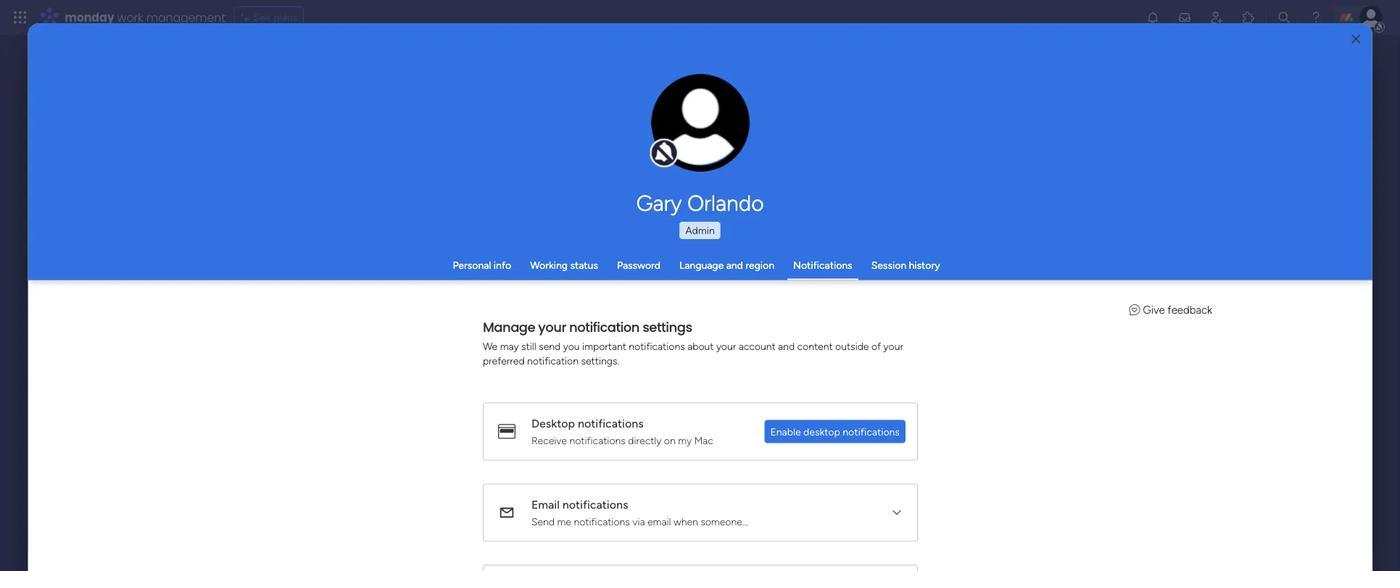 Task type: locate. For each thing, give the bounding box(es) containing it.
me
[[557, 515, 571, 528]]

notifications inside manage your notification settings we may still send you important notifications about your account and content outside of your preferred notification settings.
[[629, 340, 685, 352]]

via
[[632, 515, 645, 528]]

gary orlando dialog
[[28, 23, 1372, 571]]

notifications left via
[[574, 515, 630, 528]]

notifications image
[[1146, 10, 1160, 25]]

gary orlando image
[[1360, 6, 1383, 29]]

of
[[871, 340, 881, 352]]

password
[[617, 259, 661, 272]]

and left content
[[778, 340, 795, 352]]

0 vertical spatial and
[[726, 259, 743, 272]]

1 vertical spatial and
[[778, 340, 795, 352]]

plans
[[273, 11, 297, 24]]

monday
[[65, 9, 114, 25]]

notification up important
[[569, 318, 639, 336]]

personal
[[453, 259, 491, 272]]

0 vertical spatial notification
[[569, 318, 639, 336]]

personal info link
[[453, 259, 511, 272]]

email
[[647, 515, 671, 528]]

give feedback link
[[1129, 303, 1212, 317]]

language and region
[[679, 259, 775, 272]]

gary
[[636, 190, 682, 216]]

important
[[582, 340, 626, 352]]

notifications down settings on the left of the page
[[629, 340, 685, 352]]

notification down send
[[527, 354, 578, 367]]

and left region
[[726, 259, 743, 272]]

your right about at the bottom of page
[[716, 340, 736, 352]]

and
[[726, 259, 743, 272], [778, 340, 795, 352]]

send
[[539, 340, 560, 352]]

someone...
[[700, 515, 748, 528]]

gary orlando button
[[501, 190, 900, 216]]

gary orlando
[[636, 190, 764, 216]]

working status link
[[530, 259, 598, 272]]

v2 user feedback image
[[1129, 303, 1140, 317]]

status
[[570, 259, 598, 272]]

manage your notification settings we may still send you important notifications about your account and content outside of your preferred notification settings.
[[483, 318, 903, 367]]

notifications right desktop
[[843, 425, 900, 438]]

your up send
[[538, 318, 566, 336]]

0 horizontal spatial your
[[538, 318, 566, 336]]

your
[[538, 318, 566, 336], [716, 340, 736, 352], [883, 340, 903, 352]]

send
[[531, 515, 555, 528]]

language and region link
[[679, 259, 775, 272]]

1 horizontal spatial and
[[778, 340, 795, 352]]

2 horizontal spatial your
[[883, 340, 903, 352]]

profile
[[705, 131, 731, 142]]

orlando
[[687, 190, 764, 216]]

and inside manage your notification settings we may still send you important notifications about your account and content outside of your preferred notification settings.
[[778, 340, 795, 352]]

notifications
[[629, 340, 685, 352], [578, 417, 643, 430], [843, 425, 900, 438], [569, 434, 625, 446], [562, 498, 628, 512], [574, 515, 630, 528]]

0 horizontal spatial and
[[726, 259, 743, 272]]

when
[[673, 515, 698, 528]]

notification
[[569, 318, 639, 336], [527, 354, 578, 367]]

personal info
[[453, 259, 511, 272]]

notifications inside button
[[843, 425, 900, 438]]

apps image
[[1242, 10, 1256, 25]]

your right 'of'
[[883, 340, 903, 352]]

preferred
[[483, 354, 524, 367]]

may
[[500, 340, 519, 352]]

change profile picture button
[[651, 74, 750, 173]]

desktop notifications receive notifications directly on my mac
[[531, 417, 713, 446]]

admin
[[685, 224, 715, 237]]

close image
[[1352, 34, 1361, 44]]

search everything image
[[1277, 10, 1292, 25]]



Task type: vqa. For each thing, say whether or not it's contained in the screenshot.
Next in the bottom of the page
no



Task type: describe. For each thing, give the bounding box(es) containing it.
notifications
[[793, 259, 853, 272]]

settings
[[642, 318, 692, 336]]

management
[[146, 9, 225, 25]]

1 horizontal spatial your
[[716, 340, 736, 352]]

working
[[530, 259, 568, 272]]

enable
[[770, 425, 801, 438]]

feedback
[[1167, 303, 1212, 317]]

email
[[531, 498, 559, 512]]

work
[[117, 9, 143, 25]]

inbox image
[[1178, 10, 1192, 25]]

receive
[[531, 434, 567, 446]]

history
[[909, 259, 940, 272]]

session history link
[[871, 259, 940, 272]]

you
[[563, 340, 580, 352]]

give feedback
[[1143, 303, 1212, 317]]

monday work management
[[65, 9, 225, 25]]

invite members image
[[1210, 10, 1224, 25]]

enable desktop notifications button
[[764, 420, 905, 443]]

see plans
[[254, 11, 297, 24]]

email notifications send me notifications via email when someone...
[[531, 498, 748, 528]]

directly
[[628, 434, 661, 446]]

desktop
[[803, 425, 840, 438]]

language
[[679, 259, 724, 272]]

see
[[254, 11, 271, 24]]

change
[[670, 131, 702, 142]]

working status
[[530, 259, 598, 272]]

mac
[[694, 434, 713, 446]]

session
[[871, 259, 907, 272]]

settings.
[[581, 354, 619, 367]]

we
[[483, 340, 497, 352]]

picture
[[686, 143, 715, 154]]

on
[[664, 434, 675, 446]]

1 vertical spatial notification
[[527, 354, 578, 367]]

account
[[738, 340, 775, 352]]

notifications up directly
[[578, 417, 643, 430]]

region
[[746, 259, 775, 272]]

help image
[[1309, 10, 1323, 25]]

give
[[1143, 303, 1165, 317]]

my
[[678, 434, 692, 446]]

select product image
[[13, 10, 28, 25]]

notifications left directly
[[569, 434, 625, 446]]

manage
[[483, 318, 535, 336]]

password link
[[617, 259, 661, 272]]

change profile picture
[[670, 131, 731, 154]]

info
[[494, 259, 511, 272]]

content
[[797, 340, 833, 352]]

notifications link
[[793, 259, 853, 272]]

session history
[[871, 259, 940, 272]]

about
[[687, 340, 714, 352]]

outside
[[835, 340, 869, 352]]

enable desktop notifications
[[770, 425, 900, 438]]

desktop
[[531, 417, 575, 430]]

see plans button
[[234, 7, 304, 28]]

notifications up me
[[562, 498, 628, 512]]

still
[[521, 340, 536, 352]]



